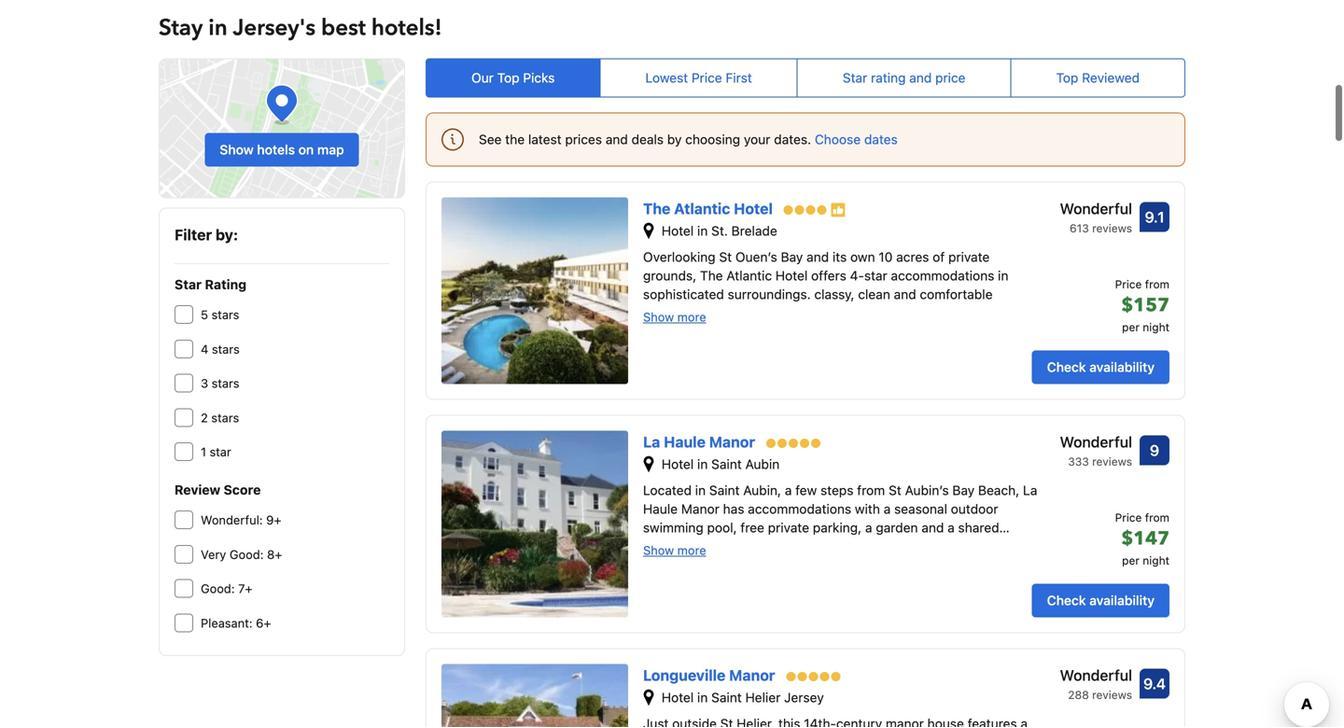 Task type: locate. For each thing, give the bounding box(es) containing it.
score
[[224, 482, 261, 498]]

2 reviews from the top
[[1092, 455, 1132, 468]]

2 vertical spatial price
[[1115, 511, 1142, 524]]

the up sophisticated
[[700, 268, 723, 283]]

0 horizontal spatial st
[[719, 249, 732, 265]]

1 vertical spatial check availability link
[[1032, 584, 1170, 617]]

hotels
[[257, 142, 295, 157]]

0 vertical spatial show more button
[[643, 309, 706, 325]]

a left few
[[785, 483, 792, 498]]

and
[[909, 70, 932, 85], [606, 131, 628, 147], [807, 249, 829, 265], [894, 287, 916, 302], [922, 520, 944, 536]]

ouen's
[[736, 249, 777, 265]]

wonderful up 333
[[1060, 433, 1132, 451]]

offers
[[811, 268, 847, 283]]

1 vertical spatial saint
[[709, 483, 740, 498]]

1 check from the top
[[1047, 359, 1086, 375]]

1 horizontal spatial la
[[1023, 483, 1038, 498]]

1 check availability from the top
[[1047, 359, 1155, 375]]

star inside overlooking st ouen's bay and its own 10 acres of private grounds, the atlantic hotel offers 4-star accommodations in sophisticated surroundings.
[[864, 268, 888, 283]]

0 vertical spatial la
[[643, 433, 660, 451]]

la up located
[[643, 433, 660, 451]]

haule
[[664, 433, 706, 451], [643, 501, 678, 517]]

0 vertical spatial the
[[643, 200, 671, 217]]

reviews right 613
[[1092, 222, 1132, 235]]

9+
[[266, 513, 282, 527]]

per inside price from $157 per night
[[1122, 321, 1140, 334]]

show more down swimming
[[643, 543, 706, 557]]

1 reviews from the top
[[1092, 222, 1132, 235]]

and right clean
[[894, 287, 916, 302]]

st up seasonal
[[889, 483, 902, 498]]

0 vertical spatial show more
[[643, 310, 706, 324]]

1 vertical spatial private
[[768, 520, 809, 536]]

private right free
[[768, 520, 809, 536]]

and down seasonal
[[922, 520, 944, 536]]

1 horizontal spatial star
[[843, 70, 868, 85]]

1 vertical spatial show more button
[[643, 543, 706, 558]]

more down swimming
[[677, 543, 706, 557]]

check for $157
[[1047, 359, 1086, 375]]

night down "$147"
[[1143, 554, 1170, 567]]

0 vertical spatial from
[[1145, 278, 1170, 291]]

haule up hotel in saint aubin
[[664, 433, 706, 451]]

2 availability from the top
[[1090, 593, 1155, 608]]

good: left 7+
[[201, 582, 235, 596]]

1 per from the top
[[1122, 321, 1140, 334]]

0 vertical spatial more
[[677, 310, 706, 324]]

0 horizontal spatial bay
[[781, 249, 803, 265]]

check up wonderful 288 reviews
[[1047, 593, 1086, 608]]

show more down sophisticated
[[643, 310, 706, 324]]

1 vertical spatial haule
[[643, 501, 678, 517]]

1 vertical spatial atlantic
[[727, 268, 772, 283]]

picks
[[523, 70, 555, 85]]

night down $157
[[1143, 321, 1170, 334]]

sophisticated
[[643, 287, 724, 302]]

0 vertical spatial atlantic
[[674, 200, 730, 217]]

1 top from the left
[[497, 70, 520, 85]]

0 vertical spatial check
[[1047, 359, 1086, 375]]

wonderful
[[1060, 200, 1132, 217], [1060, 433, 1132, 451], [1060, 666, 1132, 684]]

reviews inside wonderful 288 reviews
[[1092, 688, 1132, 701]]

private
[[949, 249, 990, 265], [768, 520, 809, 536]]

1 vertical spatial star
[[210, 445, 231, 459]]

check availability
[[1047, 359, 1155, 375], [1047, 593, 1155, 608]]

reviews inside wonderful 333 reviews
[[1092, 455, 1132, 468]]

price up "$147"
[[1115, 511, 1142, 524]]

star for star rating
[[175, 277, 202, 292]]

2 show more from the top
[[643, 543, 706, 557]]

1 availability from the top
[[1090, 359, 1155, 375]]

from up $157
[[1145, 278, 1170, 291]]

hotel up surroundings.
[[776, 268, 808, 283]]

in for located in saint aubin, a few steps from st aubin's bay beach, la haule manor has accommodations with a seasonal outdoor swimming pool, free private parking, a garden and a shared lounge.
[[695, 483, 706, 498]]

bay up outdoor
[[953, 483, 975, 498]]

show more button down swimming
[[643, 543, 706, 558]]

latest
[[528, 131, 562, 147]]

0 vertical spatial saint
[[711, 456, 742, 472]]

price inside price from $157 per night
[[1115, 278, 1142, 291]]

1 vertical spatial st
[[889, 483, 902, 498]]

2 show more button from the top
[[643, 543, 706, 558]]

and up offers
[[807, 249, 829, 265]]

saint inside located in saint aubin, a few steps from st aubin's bay beach, la haule manor has accommodations with a seasonal outdoor swimming pool, free private parking, a garden and a shared lounge.
[[709, 483, 740, 498]]

bay right ouen's
[[781, 249, 803, 265]]

pleasant: 6+
[[201, 616, 271, 630]]

1 vertical spatial good:
[[201, 582, 235, 596]]

1 horizontal spatial accommodations
[[891, 268, 995, 283]]

st down the st.
[[719, 249, 732, 265]]

check availability link down price from $147 per night
[[1032, 584, 1170, 617]]

3 stars from the top
[[212, 376, 239, 390]]

the
[[643, 200, 671, 217], [700, 268, 723, 283]]

5 stars
[[201, 308, 239, 322]]

the
[[505, 131, 525, 147]]

1 vertical spatial la
[[1023, 483, 1038, 498]]

1 vertical spatial from
[[857, 483, 885, 498]]

private right of
[[949, 249, 990, 265]]

bay
[[781, 249, 803, 265], [953, 483, 975, 498]]

4-
[[850, 268, 864, 283]]

1 more from the top
[[677, 310, 706, 324]]

scored 9.1 element
[[1140, 202, 1170, 232]]

2 vertical spatial reviews
[[1092, 688, 1132, 701]]

1 vertical spatial manor
[[681, 501, 720, 517]]

price left the first
[[692, 70, 722, 85]]

0 vertical spatial private
[[949, 249, 990, 265]]

our top picks
[[471, 70, 555, 85]]

$147
[[1122, 526, 1170, 552]]

check for $147
[[1047, 593, 1086, 608]]

1 vertical spatial check
[[1047, 593, 1086, 608]]

more for $157
[[677, 310, 706, 324]]

0 vertical spatial group
[[175, 305, 389, 462]]

check up wonderful 333 reviews
[[1047, 359, 1086, 375]]

show left hotels on the left top
[[220, 142, 254, 157]]

2 vertical spatial show
[[643, 543, 674, 557]]

group containing wonderful: 9+
[[175, 511, 389, 633]]

accommodations
[[891, 268, 995, 283], [748, 501, 851, 517]]

1 vertical spatial night
[[1143, 554, 1170, 567]]

hotel up located
[[662, 456, 694, 472]]

from up "$147"
[[1145, 511, 1170, 524]]

bay inside overlooking st ouen's bay and its own 10 acres of private grounds, the atlantic hotel offers 4-star accommodations in sophisticated surroundings.
[[781, 249, 803, 265]]

2 vertical spatial manor
[[729, 666, 775, 684]]

2
[[201, 411, 208, 425]]

aubin's
[[905, 483, 949, 498]]

check availability for $157
[[1047, 359, 1155, 375]]

choose
[[815, 131, 861, 147]]

filter by:
[[175, 226, 238, 243]]

2 vertical spatial wonderful
[[1060, 666, 1132, 684]]

1 group from the top
[[175, 305, 389, 462]]

per down "$147"
[[1122, 554, 1140, 567]]

night inside price from $147 per night
[[1143, 554, 1170, 567]]

check availability link
[[1032, 350, 1170, 384], [1032, 584, 1170, 617]]

wonderful up 613
[[1060, 200, 1132, 217]]

0 vertical spatial availability
[[1090, 359, 1155, 375]]

1 vertical spatial price
[[1115, 278, 1142, 291]]

saint down the "la haule manor"
[[711, 456, 742, 472]]

more down sophisticated
[[677, 310, 706, 324]]

stars right 2 on the left bottom of the page
[[211, 411, 239, 425]]

manor up pool,
[[681, 501, 720, 517]]

saint down longueville manor
[[711, 690, 742, 705]]

1 vertical spatial check availability
[[1047, 593, 1155, 608]]

0 vertical spatial st
[[719, 249, 732, 265]]

accommodations down few
[[748, 501, 851, 517]]

4 stars
[[201, 342, 240, 356]]

0 vertical spatial haule
[[664, 433, 706, 451]]

1 vertical spatial more
[[677, 543, 706, 557]]

per inside price from $147 per night
[[1122, 554, 1140, 567]]

from inside price from $157 per night
[[1145, 278, 1170, 291]]

la right beach,
[[1023, 483, 1038, 498]]

wonderful: 9+
[[201, 513, 282, 527]]

0 vertical spatial price
[[692, 70, 722, 85]]

from for $147
[[1145, 511, 1170, 524]]

good:
[[230, 547, 264, 561], [201, 582, 235, 596]]

from inside price from $147 per night
[[1145, 511, 1170, 524]]

price inside price from $147 per night
[[1115, 511, 1142, 524]]

stars right 4
[[212, 342, 240, 356]]

lounge.
[[643, 539, 688, 554]]

3 reviews from the top
[[1092, 688, 1132, 701]]

0 vertical spatial night
[[1143, 321, 1170, 334]]

in for hotel in st. brelade
[[697, 223, 708, 238]]

2 check availability link from the top
[[1032, 584, 1170, 617]]

1 vertical spatial star
[[175, 277, 202, 292]]

1 horizontal spatial star
[[864, 268, 888, 283]]

0 vertical spatial show
[[220, 142, 254, 157]]

on
[[298, 142, 314, 157]]

check
[[1047, 359, 1086, 375], [1047, 593, 1086, 608]]

check availability link down price from $157 per night
[[1032, 350, 1170, 384]]

shared
[[958, 520, 999, 536]]

1 vertical spatial wonderful
[[1060, 433, 1132, 451]]

show down swimming
[[643, 543, 674, 557]]

1 vertical spatial reviews
[[1092, 455, 1132, 468]]

show down sophisticated
[[643, 310, 674, 324]]

top left reviewed
[[1056, 70, 1079, 85]]

show for $147
[[643, 543, 674, 557]]

top right the our
[[497, 70, 520, 85]]

star rating
[[175, 277, 247, 292]]

1 show more from the top
[[643, 310, 706, 324]]

saint up has
[[709, 483, 740, 498]]

star up clean
[[864, 268, 888, 283]]

in inside located in saint aubin, a few steps from st aubin's bay beach, la haule manor has accommodations with a seasonal outdoor swimming pool, free private parking, a garden and a shared lounge.
[[695, 483, 706, 498]]

0 vertical spatial star
[[843, 70, 868, 85]]

2 night from the top
[[1143, 554, 1170, 567]]

1 vertical spatial show
[[643, 310, 674, 324]]

stars right '5'
[[211, 308, 239, 322]]

0 vertical spatial accommodations
[[891, 268, 995, 283]]

review score
[[175, 482, 261, 498]]

star rating and price
[[843, 70, 966, 85]]

2 per from the top
[[1122, 554, 1140, 567]]

its
[[833, 249, 847, 265]]

4 stars from the top
[[211, 411, 239, 425]]

our
[[471, 70, 494, 85]]

clean
[[858, 287, 890, 302]]

1 vertical spatial accommodations
[[748, 501, 851, 517]]

la
[[643, 433, 660, 451], [1023, 483, 1038, 498]]

night
[[1143, 321, 1170, 334], [1143, 554, 1170, 567]]

availability down price from $157 per night
[[1090, 359, 1155, 375]]

from for $157
[[1145, 278, 1170, 291]]

star left rating
[[843, 70, 868, 85]]

check availability down price from $157 per night
[[1047, 359, 1155, 375]]

reviews right 288 at the right of the page
[[1092, 688, 1132, 701]]

the atlantic hotel, hotel in st. brelade image
[[442, 197, 628, 384]]

group
[[175, 305, 389, 462], [175, 511, 389, 633]]

longueville manor
[[643, 666, 779, 684]]

la inside located in saint aubin, a few steps from st aubin's bay beach, la haule manor has accommodations with a seasonal outdoor swimming pool, free private parking, a garden and a shared lounge.
[[1023, 483, 1038, 498]]

own
[[851, 249, 875, 265]]

check availability for $147
[[1047, 593, 1155, 608]]

has
[[723, 501, 744, 517]]

filter
[[175, 226, 212, 243]]

hotel in saint aubin
[[662, 456, 780, 472]]

1 vertical spatial bay
[[953, 483, 975, 498]]

show hotels on map
[[220, 142, 344, 157]]

manor up 'hotel in saint helier jersey' at the bottom
[[729, 666, 775, 684]]

private inside located in saint aubin, a few steps from st aubin's bay beach, la haule manor has accommodations with a seasonal outdoor swimming pool, free private parking, a garden and a shared lounge.
[[768, 520, 809, 536]]

atlantic
[[674, 200, 730, 217], [727, 268, 772, 283]]

in for hotel in saint aubin
[[697, 456, 708, 472]]

2 vertical spatial saint
[[711, 690, 742, 705]]

0 vertical spatial reviews
[[1092, 222, 1132, 235]]

dates
[[864, 131, 898, 147]]

0 horizontal spatial accommodations
[[748, 501, 851, 517]]

1 horizontal spatial bay
[[953, 483, 975, 498]]

1 vertical spatial group
[[175, 511, 389, 633]]

1 horizontal spatial the
[[700, 268, 723, 283]]

by:
[[216, 226, 238, 243]]

2 vertical spatial from
[[1145, 511, 1170, 524]]

star right 1 at left
[[210, 445, 231, 459]]

0 vertical spatial per
[[1122, 321, 1140, 334]]

2 group from the top
[[175, 511, 389, 633]]

the up overlooking
[[643, 200, 671, 217]]

in
[[208, 13, 228, 44], [697, 223, 708, 238], [998, 268, 1009, 283], [697, 456, 708, 472], [695, 483, 706, 498], [697, 690, 708, 705]]

1 night from the top
[[1143, 321, 1170, 334]]

aubin,
[[743, 483, 781, 498]]

0 vertical spatial star
[[864, 268, 888, 283]]

overlooking
[[643, 249, 716, 265]]

1 horizontal spatial top
[[1056, 70, 1079, 85]]

1 wonderful from the top
[[1060, 200, 1132, 217]]

1 horizontal spatial st
[[889, 483, 902, 498]]

2 more from the top
[[677, 543, 706, 557]]

1 horizontal spatial private
[[949, 249, 990, 265]]

per down $157
[[1122, 321, 1140, 334]]

1 vertical spatial per
[[1122, 554, 1140, 567]]

check availability down price from $147 per night
[[1047, 593, 1155, 608]]

1 show more button from the top
[[643, 309, 706, 325]]

night inside price from $157 per night
[[1143, 321, 1170, 334]]

reviews right 333
[[1092, 455, 1132, 468]]

star
[[843, 70, 868, 85], [175, 277, 202, 292]]

star up '5'
[[175, 277, 202, 292]]

bay inside located in saint aubin, a few steps from st aubin's bay beach, la haule manor has accommodations with a seasonal outdoor swimming pool, free private parking, a garden and a shared lounge.
[[953, 483, 975, 498]]

haule down located
[[643, 501, 678, 517]]

0 vertical spatial check availability
[[1047, 359, 1155, 375]]

hotel
[[734, 200, 773, 217], [662, 223, 694, 238], [776, 268, 808, 283], [662, 456, 694, 472], [662, 690, 694, 705]]

and inside overlooking st ouen's bay and its own 10 acres of private grounds, the atlantic hotel offers 4-star accommodations in sophisticated surroundings.
[[807, 249, 829, 265]]

0 horizontal spatial private
[[768, 520, 809, 536]]

0 horizontal spatial star
[[175, 277, 202, 292]]

accommodations down of
[[891, 268, 995, 283]]

good: 7+
[[201, 582, 253, 596]]

show more button down sophisticated
[[643, 309, 706, 325]]

surroundings.
[[728, 287, 811, 302]]

saint
[[711, 456, 742, 472], [709, 483, 740, 498], [711, 690, 742, 705]]

2 check availability from the top
[[1047, 593, 1155, 608]]

0 vertical spatial wonderful
[[1060, 200, 1132, 217]]

parking,
[[813, 520, 862, 536]]

availability
[[1090, 359, 1155, 375], [1090, 593, 1155, 608]]

manor up hotel in saint aubin
[[709, 433, 755, 451]]

1 vertical spatial the
[[700, 268, 723, 283]]

atlantic down ouen's
[[727, 268, 772, 283]]

2 stars from the top
[[212, 342, 240, 356]]

10
[[879, 249, 893, 265]]

per for $157
[[1122, 321, 1140, 334]]

availability down price from $147 per night
[[1090, 593, 1155, 608]]

0 vertical spatial check availability link
[[1032, 350, 1170, 384]]

stars right 3 at the left bottom
[[212, 376, 239, 390]]

1 vertical spatial availability
[[1090, 593, 1155, 608]]

a right with
[[884, 501, 891, 517]]

reviews inside the wonderful 613 reviews
[[1092, 222, 1132, 235]]

2 wonderful from the top
[[1060, 433, 1132, 451]]

2 check from the top
[[1047, 593, 1086, 608]]

from up with
[[857, 483, 885, 498]]

night for $147
[[1143, 554, 1170, 567]]

0 horizontal spatial top
[[497, 70, 520, 85]]

status
[[426, 112, 1186, 166]]

st
[[719, 249, 732, 265], [889, 483, 902, 498]]

9.1
[[1145, 208, 1165, 226]]

wonderful up 288 at the right of the page
[[1060, 666, 1132, 684]]

group for star rating
[[175, 305, 389, 462]]

show more
[[643, 310, 706, 324], [643, 543, 706, 557]]

lowest price first
[[646, 70, 752, 85]]

price up $157
[[1115, 278, 1142, 291]]

group containing 5 stars
[[175, 305, 389, 462]]

good: left 8+
[[230, 547, 264, 561]]

1 stars from the top
[[211, 308, 239, 322]]

1 check availability link from the top
[[1032, 350, 1170, 384]]

stars
[[211, 308, 239, 322], [212, 342, 240, 356], [212, 376, 239, 390], [211, 411, 239, 425]]

show more button for $157
[[643, 309, 706, 325]]

hotel up overlooking
[[662, 223, 694, 238]]

1 vertical spatial show more
[[643, 543, 706, 557]]

0 vertical spatial bay
[[781, 249, 803, 265]]

hotel down longueville
[[662, 690, 694, 705]]

manor
[[709, 433, 755, 451], [681, 501, 720, 517], [729, 666, 775, 684]]

atlantic up hotel in st. brelade
[[674, 200, 730, 217]]



Task type: describe. For each thing, give the bounding box(es) containing it.
la haule manor
[[643, 433, 759, 451]]

night for $157
[[1143, 321, 1170, 334]]

status containing see the latest prices and deals by choosing your dates.
[[426, 112, 1186, 166]]

a left shared at the bottom
[[948, 520, 955, 536]]

stars for 3 stars
[[212, 376, 239, 390]]

see the latest prices and deals by choosing your dates. choose dates
[[479, 131, 898, 147]]

333
[[1068, 455, 1089, 468]]

hotel for 288 reviews
[[662, 690, 694, 705]]

reviewed
[[1082, 70, 1140, 85]]

overlooking st ouen's bay and its own 10 acres of private grounds, the atlantic hotel offers 4-star accommodations in sophisticated surroundings.
[[643, 249, 1009, 302]]

0 horizontal spatial star
[[210, 445, 231, 459]]

comfortable
[[920, 287, 993, 302]]

stay in jersey's best hotels!
[[159, 13, 442, 44]]

st inside located in saint aubin, a few steps from st aubin's bay beach, la haule manor has accommodations with a seasonal outdoor swimming pool, free private parking, a garden and a shared lounge.
[[889, 483, 902, 498]]

st.
[[711, 223, 728, 238]]

show more for $147
[[643, 543, 706, 557]]

located in saint aubin, a few steps from st aubin's bay beach, la haule manor has accommodations with a seasonal outdoor swimming pool, free private parking, a garden and a shared lounge.
[[643, 483, 1038, 554]]

wonderful for $157
[[1060, 200, 1132, 217]]

check availability link for $147
[[1032, 584, 1170, 617]]

helier
[[745, 690, 781, 705]]

manor inside located in saint aubin, a few steps from st aubin's bay beach, la haule manor has accommodations with a seasonal outdoor swimming pool, free private parking, a garden and a shared lounge.
[[681, 501, 720, 517]]

the atlantic hotel
[[643, 200, 776, 217]]

aubin
[[745, 456, 780, 472]]

top reviewed
[[1056, 70, 1140, 85]]

brelade
[[732, 223, 777, 238]]

rating
[[871, 70, 906, 85]]

swimming
[[643, 520, 704, 536]]

saint for 288 reviews
[[711, 690, 742, 705]]

la haule manor, hotel in saint aubin image
[[442, 431, 628, 617]]

hotel in st. brelade
[[662, 223, 777, 238]]

outdoor
[[951, 501, 999, 517]]

haule inside located in saint aubin, a few steps from st aubin's bay beach, la haule manor has accommodations with a seasonal outdoor swimming pool, free private parking, a garden and a shared lounge.
[[643, 501, 678, 517]]

grounds,
[[643, 268, 697, 283]]

0 horizontal spatial the
[[643, 200, 671, 217]]

scored 9.4 element
[[1140, 669, 1170, 699]]

6+
[[256, 616, 271, 630]]

very
[[201, 547, 226, 561]]

check availability link for $157
[[1032, 350, 1170, 384]]

0 vertical spatial good:
[[230, 547, 264, 561]]

5
[[201, 308, 208, 322]]

deals
[[632, 131, 664, 147]]

hotel for $147
[[662, 456, 694, 472]]

seasonal
[[894, 501, 948, 517]]

reviews for $147
[[1092, 455, 1132, 468]]

and left 'deals'
[[606, 131, 628, 147]]

st inside overlooking st ouen's bay and its own 10 acres of private grounds, the atlantic hotel offers 4-star accommodations in sophisticated surroundings.
[[719, 249, 732, 265]]

more for $147
[[677, 543, 706, 557]]

pool,
[[707, 520, 737, 536]]

0 vertical spatial manor
[[709, 433, 755, 451]]

and left price
[[909, 70, 932, 85]]

first
[[726, 70, 752, 85]]

a down with
[[865, 520, 872, 536]]

from inside located in saint aubin, a few steps from st aubin's bay beach, la haule manor has accommodations with a seasonal outdoor swimming pool, free private parking, a garden and a shared lounge.
[[857, 483, 885, 498]]

9
[[1150, 441, 1160, 459]]

wonderful for $147
[[1060, 433, 1132, 451]]

1 star
[[201, 445, 231, 459]]

price from $157 per night
[[1115, 278, 1170, 334]]

the inside overlooking st ouen's bay and its own 10 acres of private grounds, the atlantic hotel offers 4-star accommodations in sophisticated surroundings.
[[700, 268, 723, 283]]

in for hotel in saint helier jersey
[[697, 690, 708, 705]]

group for review score
[[175, 511, 389, 633]]

review
[[175, 482, 220, 498]]

hotel up brelade
[[734, 200, 773, 217]]

availability for $147
[[1090, 593, 1155, 608]]

accommodations inside overlooking st ouen's bay and its own 10 acres of private grounds, the atlantic hotel offers 4-star accommodations in sophisticated surroundings.
[[891, 268, 995, 283]]

per for $147
[[1122, 554, 1140, 567]]

stars for 4 stars
[[212, 342, 240, 356]]

acres
[[896, 249, 929, 265]]

stars for 5 stars
[[211, 308, 239, 322]]

located
[[643, 483, 692, 498]]

wonderful 288 reviews
[[1060, 666, 1132, 701]]

lowest
[[646, 70, 688, 85]]

price for $147
[[1115, 511, 1142, 524]]

0 horizontal spatial la
[[643, 433, 660, 451]]

price
[[935, 70, 966, 85]]

longueville
[[643, 666, 726, 684]]

prices
[[565, 131, 602, 147]]

show more button for $147
[[643, 543, 706, 558]]

show hotels on map link
[[159, 58, 405, 198]]

wonderful:
[[201, 513, 263, 527]]

pleasant:
[[201, 616, 253, 630]]

with
[[855, 501, 880, 517]]

jersey's
[[233, 13, 316, 44]]

scored 9 element
[[1140, 435, 1170, 465]]

rating
[[205, 277, 247, 292]]

beach,
[[978, 483, 1020, 498]]

accommodations inside located in saint aubin, a few steps from st aubin's bay beach, la haule manor has accommodations with a seasonal outdoor swimming pool, free private parking, a garden and a shared lounge.
[[748, 501, 851, 517]]

hotel for $157
[[662, 223, 694, 238]]

stars for 2 stars
[[211, 411, 239, 425]]

very good: 8+
[[201, 547, 282, 561]]

garden
[[876, 520, 918, 536]]

free
[[741, 520, 765, 536]]

classy, clean and comfortable
[[814, 287, 993, 302]]

wonderful 613 reviews
[[1060, 200, 1132, 235]]

availability for $157
[[1090, 359, 1155, 375]]

see
[[479, 131, 502, 147]]

private inside overlooking st ouen's bay and its own 10 acres of private grounds, the atlantic hotel offers 4-star accommodations in sophisticated surroundings.
[[949, 249, 990, 265]]

$157
[[1122, 292, 1170, 318]]

2 stars
[[201, 411, 239, 425]]

your
[[744, 131, 771, 147]]

of
[[933, 249, 945, 265]]

star for star rating and price
[[843, 70, 868, 85]]

hotel in saint helier jersey
[[662, 690, 824, 705]]

hotel inside overlooking st ouen's bay and its own 10 acres of private grounds, the atlantic hotel offers 4-star accommodations in sophisticated surroundings.
[[776, 268, 808, 283]]

map
[[317, 142, 344, 157]]

by
[[667, 131, 682, 147]]

price for $157
[[1115, 278, 1142, 291]]

in for stay in jersey's best hotels!
[[208, 13, 228, 44]]

show hotels on map button
[[205, 133, 359, 166]]

choose dates button
[[815, 130, 898, 149]]

atlantic inside overlooking st ouen's bay and its own 10 acres of private grounds, the atlantic hotel offers 4-star accommodations in sophisticated surroundings.
[[727, 268, 772, 283]]

show for $157
[[643, 310, 674, 324]]

2 top from the left
[[1056, 70, 1079, 85]]

jersey
[[784, 690, 824, 705]]

4
[[201, 342, 208, 356]]

saint for $147
[[711, 456, 742, 472]]

hotels!
[[371, 13, 442, 44]]

best
[[321, 13, 366, 44]]

show more for $157
[[643, 310, 706, 324]]

steps
[[821, 483, 854, 498]]

613
[[1070, 222, 1089, 235]]

7+
[[238, 582, 253, 596]]

9.4
[[1144, 675, 1166, 693]]

stay
[[159, 13, 203, 44]]

3 wonderful from the top
[[1060, 666, 1132, 684]]

and inside located in saint aubin, a few steps from st aubin's bay beach, la haule manor has accommodations with a seasonal outdoor swimming pool, free private parking, a garden and a shared lounge.
[[922, 520, 944, 536]]

price from $147 per night
[[1115, 511, 1170, 567]]

wonderful 333 reviews
[[1060, 433, 1132, 468]]

reviews for $157
[[1092, 222, 1132, 235]]

1
[[201, 445, 206, 459]]

in inside overlooking st ouen's bay and its own 10 acres of private grounds, the atlantic hotel offers 4-star accommodations in sophisticated surroundings.
[[998, 268, 1009, 283]]



Task type: vqa. For each thing, say whether or not it's contained in the screenshot.
PER to the bottom
yes



